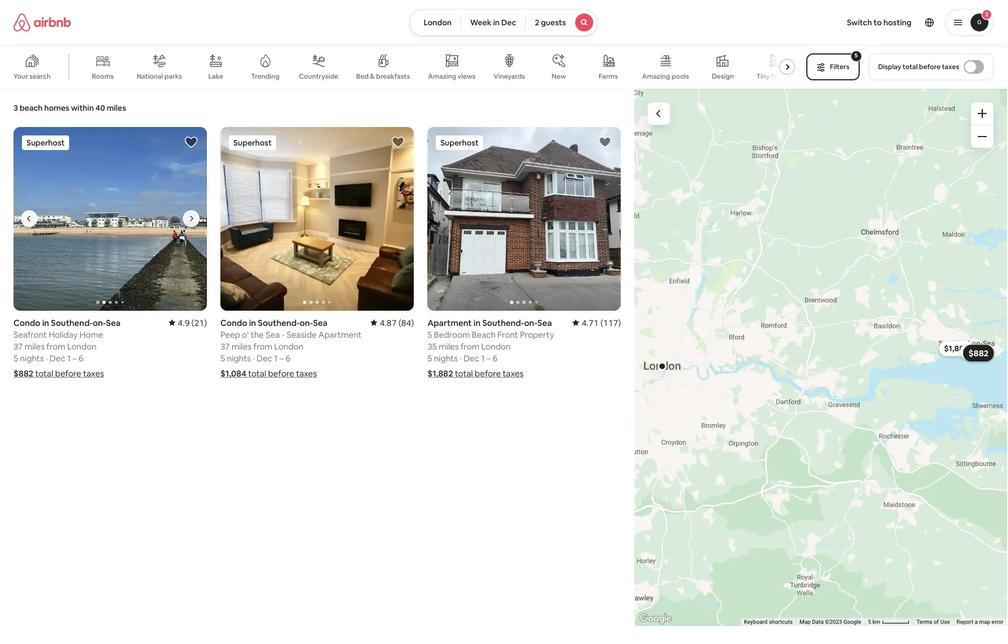 Task type: describe. For each thing, give the bounding box(es) containing it.
breakfasts
[[376, 72, 410, 81]]

bed
[[356, 72, 369, 81]]

tiny
[[757, 72, 770, 81]]

group for apartment in southend-on-sea 5 bedroom beach front property 35 miles from london 5 nights · dec 1 – 6 $1,882 total before taxes
[[428, 127, 621, 311]]

display
[[878, 62, 901, 71]]

profile element
[[611, 0, 994, 45]]

apartment inside the apartment in southend-on-sea 5 bedroom beach front property 35 miles from london 5 nights · dec 1 – 6 $1,882 total before taxes
[[428, 318, 472, 328]]

switch to hosting
[[847, 17, 912, 28]]

-
[[282, 330, 285, 340]]

week in dec button
[[461, 9, 526, 36]]

design
[[712, 72, 734, 81]]

3 beach homes within 40 miles
[[13, 103, 126, 113]]

· inside the apartment in southend-on-sea 5 bedroom beach front property 35 miles from london 5 nights · dec 1 – 6 $1,882 total before taxes
[[460, 353, 462, 364]]

keyboard
[[744, 619, 768, 626]]

within 40 miles
[[71, 103, 126, 113]]

week in dec
[[470, 17, 516, 28]]

3
[[13, 103, 18, 113]]

2 button
[[946, 9, 994, 36]]

a
[[975, 619, 978, 626]]

beach
[[472, 330, 496, 340]]

report a map error
[[957, 619, 1004, 626]]

hosting
[[884, 17, 912, 28]]

4.9 (21)
[[178, 318, 207, 328]]

taxes inside 'condo in southend-on-sea peep o' the sea - seaside apartment 37 miles from london 5 nights · dec 1 – 6 $1,084 total before taxes'
[[296, 368, 317, 379]]

error
[[992, 619, 1004, 626]]

condo in southend-on-sea peep o' the sea - seaside apartment 37 miles from london 5 nights · dec 1 – 6 $1,084 total before taxes
[[221, 318, 362, 379]]

km
[[873, 619, 881, 626]]

sea for condo in southend-on-sea peep o' the sea - seaside apartment 37 miles from london 5 nights · dec 1 – 6 $1,084 total before taxes
[[313, 318, 328, 328]]

taxes inside the apartment in southend-on-sea 5 bedroom beach front property 35 miles from london 5 nights · dec 1 – 6 $1,882 total before taxes
[[503, 368, 524, 379]]

terms of use link
[[917, 619, 950, 626]]

4.71 out of 5 average rating,  117 reviews image
[[573, 318, 621, 328]]

use
[[941, 619, 950, 626]]

lake
[[208, 72, 223, 81]]

from inside 'condo in southend-on-sea peep o' the sea - seaside apartment 37 miles from london 5 nights · dec 1 – 6 $1,084 total before taxes'
[[254, 341, 272, 352]]

in for condo in southend-on-sea seafront holiday home 37 miles from london 5 nights · dec 1 – 6 $882 total before taxes
[[42, 318, 49, 328]]

bedroom
[[434, 330, 470, 340]]

add to wishlist: apartment in southend-on-sea image
[[599, 136, 612, 149]]

display total before taxes button
[[869, 53, 994, 80]]

map
[[980, 619, 991, 626]]

amazing for amazing views
[[428, 72, 456, 81]]

amazing views
[[428, 72, 476, 81]]

$1,084 inside 'condo in southend-on-sea peep o' the sea - seaside apartment 37 miles from london 5 nights · dec 1 – 6 $1,084 total before taxes'
[[221, 368, 246, 379]]

nights inside the apartment in southend-on-sea 5 bedroom beach front property 35 miles from london 5 nights · dec 1 – 6 $1,882 total before taxes
[[434, 353, 458, 364]]

5 km
[[868, 619, 882, 626]]

in for apartment in southend-on-sea 5 bedroom beach front property 35 miles from london 5 nights · dec 1 – 6 $1,882 total before taxes
[[474, 318, 481, 328]]

5 down 35
[[428, 353, 432, 364]]

map data ©2023 google
[[800, 619, 862, 626]]

report a map error link
[[957, 619, 1004, 626]]

national
[[137, 72, 163, 81]]

seaside
[[287, 330, 317, 340]]

pools
[[672, 72, 689, 81]]

©2023
[[826, 619, 843, 626]]

$1,084 inside $1,084 button
[[966, 347, 990, 357]]

total inside the apartment in southend-on-sea 5 bedroom beach front property 35 miles from london 5 nights · dec 1 – 6 $1,882 total before taxes
[[455, 368, 473, 379]]

week
[[470, 17, 492, 28]]

4.71
[[582, 318, 599, 328]]

condo for peep
[[221, 318, 247, 328]]

tiny homes
[[757, 72, 793, 81]]

2 guests button
[[525, 9, 598, 36]]

– inside condo in southend-on-sea seafront holiday home 37 miles from london 5 nights · dec 1 – 6 $882 total before taxes
[[73, 353, 77, 364]]

dec inside button
[[501, 17, 516, 28]]

$1,084 button
[[960, 344, 995, 360]]

· inside condo in southend-on-sea seafront holiday home 37 miles from london 5 nights · dec 1 – 6 $882 total before taxes
[[46, 353, 48, 364]]

front
[[498, 330, 518, 340]]

london inside 'condo in southend-on-sea peep o' the sea - seaside apartment 37 miles from london 5 nights · dec 1 – 6 $1,084 total before taxes'
[[274, 341, 304, 352]]

2 for 2 guests
[[535, 17, 539, 28]]

5 up 35
[[428, 330, 432, 340]]

miles inside the apartment in southend-on-sea 5 bedroom beach front property 35 miles from london 5 nights · dec 1 – 6 $1,882 total before taxes
[[439, 341, 459, 352]]

4.87 (84)
[[380, 318, 414, 328]]

&
[[370, 72, 375, 81]]

2 for 2
[[986, 11, 989, 18]]

dec inside condo in southend-on-sea seafront holiday home 37 miles from london 5 nights · dec 1 – 6 $882 total before taxes
[[50, 353, 65, 364]]

bed & breakfasts
[[356, 72, 410, 81]]

amazing pools
[[642, 72, 689, 81]]

– inside 'condo in southend-on-sea peep o' the sea - seaside apartment 37 miles from london 5 nights · dec 1 – 6 $1,084 total before taxes'
[[280, 353, 284, 364]]

filters
[[830, 62, 850, 71]]

seafront
[[13, 330, 47, 340]]

on- for the
[[300, 318, 313, 328]]

group for condo in southend-on-sea seafront holiday home 37 miles from london 5 nights · dec 1 – 6 $882 total before taxes
[[0, 127, 207, 311]]

group containing national parks
[[0, 45, 800, 89]]

home
[[80, 330, 103, 340]]

$882 inside condo in southend-on-sea seafront holiday home 37 miles from london 5 nights · dec 1 – 6 $882 total before taxes
[[13, 368, 33, 379]]

1 inside the apartment in southend-on-sea 5 bedroom beach front property 35 miles from london 5 nights · dec 1 – 6 $1,882 total before taxes
[[481, 353, 485, 364]]

dec inside 'condo in southend-on-sea peep o' the sea - seaside apartment 37 miles from london 5 nights · dec 1 – 6 $1,084 total before taxes'
[[257, 353, 272, 364]]

sea for apartment in southend-on-sea 5 bedroom beach front property 35 miles from london 5 nights · dec 1 – 6 $1,882 total before taxes
[[538, 318, 552, 328]]

1 inside condo in southend-on-sea seafront holiday home 37 miles from london 5 nights · dec 1 – 6 $882 total before taxes
[[67, 353, 71, 364]]

switch to hosting link
[[840, 11, 919, 34]]

4.87 out of 5 average rating,  84 reviews image
[[371, 318, 414, 328]]

search
[[29, 72, 51, 81]]

1 inside 'condo in southend-on-sea peep o' the sea - seaside apartment 37 miles from london 5 nights · dec 1 – 6 $1,084 total before taxes'
[[274, 353, 278, 364]]

6 inside condo in southend-on-sea seafront holiday home 37 miles from london 5 nights · dec 1 – 6 $882 total before taxes
[[79, 353, 84, 364]]

beach
[[20, 103, 43, 113]]

your search
[[13, 72, 51, 81]]

– inside the apartment in southend-on-sea 5 bedroom beach front property 35 miles from london 5 nights · dec 1 – 6 $1,882 total before taxes
[[487, 353, 491, 364]]

apartment inside 'condo in southend-on-sea peep o' the sea - seaside apartment 37 miles from london 5 nights · dec 1 – 6 $1,084 total before taxes'
[[319, 330, 362, 340]]

apartment in southend-on-sea 5 bedroom beach front property 35 miles from london 5 nights · dec 1 – 6 $1,882 total before taxes
[[428, 318, 554, 379]]

the
[[251, 330, 264, 340]]

total inside 'condo in southend-on-sea peep o' the sea - seaside apartment 37 miles from london 5 nights · dec 1 – 6 $1,084 total before taxes'
[[248, 368, 266, 379]]

parks
[[165, 72, 182, 81]]



Task type: vqa. For each thing, say whether or not it's contained in the screenshot.
4th monthly from right
no



Task type: locate. For each thing, give the bounding box(es) containing it.
from down holiday
[[46, 341, 65, 352]]

group for condo in southend-on-sea peep o' the sea - seaside apartment 37 miles from london 5 nights · dec 1 – 6 $1,084 total before taxes
[[221, 127, 414, 311]]

total
[[903, 62, 918, 71], [35, 368, 53, 379], [248, 368, 266, 379], [455, 368, 473, 379]]

37 inside condo in southend-on-sea seafront holiday home 37 miles from london 5 nights · dec 1 – 6 $882 total before taxes
[[13, 341, 23, 352]]

add to wishlist: condo in southend-on-sea image
[[185, 136, 198, 149], [392, 136, 405, 149]]

data
[[812, 619, 824, 626]]

1 horizontal spatial ·
[[253, 353, 255, 364]]

condo up the seafront
[[13, 318, 40, 328]]

0 horizontal spatial –
[[73, 353, 77, 364]]

35
[[428, 341, 437, 352]]

4.87
[[380, 318, 397, 328]]

6 inside the apartment in southend-on-sea 5 bedroom beach front property 35 miles from london 5 nights · dec 1 – 6 $1,882 total before taxes
[[493, 353, 498, 364]]

map
[[800, 619, 811, 626]]

google map
showing 26 stays. region
[[635, 89, 1007, 627]]

condo for seafront
[[13, 318, 40, 328]]

2 miles from the left
[[232, 341, 252, 352]]

apartment right seaside on the bottom
[[319, 330, 362, 340]]

1 horizontal spatial southend-
[[258, 318, 300, 328]]

london left week
[[424, 17, 452, 28]]

0 horizontal spatial 2
[[535, 17, 539, 28]]

taxes inside condo in southend-on-sea seafront holiday home 37 miles from london 5 nights · dec 1 – 6 $882 total before taxes
[[83, 368, 104, 379]]

on- for beach
[[524, 318, 538, 328]]

on- inside the apartment in southend-on-sea 5 bedroom beach front property 35 miles from london 5 nights · dec 1 – 6 $1,882 total before taxes
[[524, 318, 538, 328]]

nights down the seafront
[[20, 353, 44, 364]]

2 southend- from the left
[[258, 318, 300, 328]]

0 horizontal spatial southend-
[[51, 318, 93, 328]]

taxes down front
[[503, 368, 524, 379]]

1 from from the left
[[46, 341, 65, 352]]

0 horizontal spatial $882
[[13, 368, 33, 379]]

condo
[[13, 318, 40, 328], [221, 318, 247, 328]]

1 horizontal spatial from
[[254, 341, 272, 352]]

on- up property
[[524, 318, 538, 328]]

1 horizontal spatial 6
[[286, 353, 291, 364]]

6 down beach
[[493, 353, 498, 364]]

– down -
[[280, 353, 284, 364]]

southend- inside the apartment in southend-on-sea 5 bedroom beach front property 35 miles from london 5 nights · dec 1 – 6 $1,882 total before taxes
[[482, 318, 524, 328]]

2 · from the left
[[253, 353, 255, 364]]

0 horizontal spatial homes
[[44, 103, 69, 113]]

homes
[[771, 72, 793, 81], [44, 103, 69, 113]]

2 horizontal spatial –
[[487, 353, 491, 364]]

miles
[[25, 341, 45, 352], [232, 341, 252, 352], [439, 341, 459, 352]]

2 on- from the left
[[300, 318, 313, 328]]

keyboard shortcuts button
[[744, 619, 793, 627]]

terms of use
[[917, 619, 950, 626]]

keyboard shortcuts
[[744, 619, 793, 626]]

1 vertical spatial $1,882
[[428, 368, 453, 379]]

1 horizontal spatial miles
[[232, 341, 252, 352]]

london
[[424, 17, 452, 28], [67, 341, 96, 352], [274, 341, 304, 352], [481, 341, 511, 352]]

0 horizontal spatial condo
[[13, 318, 40, 328]]

new
[[552, 72, 566, 81]]

2 horizontal spatial nights
[[434, 353, 458, 364]]

trending
[[251, 72, 280, 81]]

1 nights from the left
[[20, 353, 44, 364]]

5 down the seafront
[[13, 353, 18, 364]]

taxes down home
[[83, 368, 104, 379]]

0 horizontal spatial apartment
[[319, 330, 362, 340]]

0 vertical spatial $1,882
[[945, 344, 969, 354]]

0 horizontal spatial from
[[46, 341, 65, 352]]

2 add to wishlist: condo in southend-on-sea image from the left
[[392, 136, 405, 149]]

None search field
[[410, 9, 598, 36]]

on- inside condo in southend-on-sea seafront holiday home 37 miles from london 5 nights · dec 1 – 6 $882 total before taxes
[[93, 318, 106, 328]]

from down the
[[254, 341, 272, 352]]

southend- up holiday
[[51, 318, 93, 328]]

miles inside 'condo in southend-on-sea peep o' the sea - seaside apartment 37 miles from london 5 nights · dec 1 – 6 $1,084 total before taxes'
[[232, 341, 252, 352]]

amazing for amazing pools
[[642, 72, 670, 81]]

1 horizontal spatial 2
[[986, 11, 989, 18]]

taxes inside button
[[942, 62, 960, 71]]

4.9 out of 5 average rating,  21 reviews image
[[169, 318, 207, 328]]

southend- for beach
[[482, 318, 524, 328]]

total down bedroom
[[455, 368, 473, 379]]

nights down o'
[[227, 353, 251, 364]]

0 horizontal spatial nights
[[20, 353, 44, 364]]

total down the seafront
[[35, 368, 53, 379]]

– down beach
[[487, 353, 491, 364]]

southend- inside 'condo in southend-on-sea peep o' the sea - seaside apartment 37 miles from london 5 nights · dec 1 – 6 $1,084 total before taxes'
[[258, 318, 300, 328]]

6 down home
[[79, 353, 84, 364]]

1 horizontal spatial on-
[[300, 318, 313, 328]]

in
[[493, 17, 500, 28], [42, 318, 49, 328], [249, 318, 256, 328], [474, 318, 481, 328]]

37 down the seafront
[[13, 341, 23, 352]]

1 – from the left
[[73, 353, 77, 364]]

5 inside 'button'
[[868, 619, 872, 626]]

taxes down seaside on the bottom
[[296, 368, 317, 379]]

before down beach
[[475, 368, 501, 379]]

1 vertical spatial homes
[[44, 103, 69, 113]]

sea inside condo in southend-on-sea seafront holiday home 37 miles from london 5 nights · dec 1 – 6 $882 total before taxes
[[106, 318, 121, 328]]

2 horizontal spatial ·
[[460, 353, 462, 364]]

2 horizontal spatial 6
[[493, 353, 498, 364]]

from down beach
[[461, 341, 480, 352]]

1 horizontal spatial –
[[280, 353, 284, 364]]

in inside 'condo in southend-on-sea peep o' the sea - seaside apartment 37 miles from london 5 nights · dec 1 – 6 $1,084 total before taxes'
[[249, 318, 256, 328]]

amazing left views
[[428, 72, 456, 81]]

(84)
[[399, 318, 414, 328]]

0 horizontal spatial 1
[[67, 353, 71, 364]]

1 vertical spatial $1,084
[[221, 368, 246, 379]]

london inside the apartment in southend-on-sea 5 bedroom beach front property 35 miles from london 5 nights · dec 1 – 6 $1,882 total before taxes
[[481, 341, 511, 352]]

before down -
[[268, 368, 294, 379]]

3 – from the left
[[487, 353, 491, 364]]

2 horizontal spatial miles
[[439, 341, 459, 352]]

$1,882 button
[[940, 341, 974, 357]]

37 inside 'condo in southend-on-sea peep o' the sea - seaside apartment 37 miles from london 5 nights · dec 1 – 6 $1,084 total before taxes'
[[221, 341, 230, 352]]

farms
[[599, 72, 618, 81]]

before right 'display'
[[919, 62, 941, 71]]

dec down beach
[[464, 353, 479, 364]]

in up the
[[249, 318, 256, 328]]

miles down o'
[[232, 341, 252, 352]]

1 horizontal spatial add to wishlist: condo in southend-on-sea image
[[392, 136, 405, 149]]

to
[[874, 17, 882, 28]]

condo up peep
[[221, 318, 247, 328]]

0 horizontal spatial add to wishlist: condo in southend-on-sea image
[[185, 136, 198, 149]]

2 guests
[[535, 17, 566, 28]]

condo in southend-on-sea seafront holiday home 37 miles from london 5 nights · dec 1 – 6 $882 total before taxes
[[13, 318, 121, 379]]

shortcuts
[[769, 619, 793, 626]]

0 horizontal spatial miles
[[25, 341, 45, 352]]

before inside 'condo in southend-on-sea peep o' the sea - seaside apartment 37 miles from london 5 nights · dec 1 – 6 $1,084 total before taxes'
[[268, 368, 294, 379]]

southend- for the
[[258, 318, 300, 328]]

terms
[[917, 619, 933, 626]]

from
[[46, 341, 65, 352], [254, 341, 272, 352], [461, 341, 480, 352]]

southend-
[[51, 318, 93, 328], [258, 318, 300, 328], [482, 318, 524, 328]]

1 on- from the left
[[93, 318, 106, 328]]

nights
[[20, 353, 44, 364], [227, 353, 251, 364], [434, 353, 458, 364]]

zoom in image
[[978, 109, 987, 118]]

2 condo from the left
[[221, 318, 247, 328]]

1 horizontal spatial $882
[[969, 348, 989, 359]]

national parks
[[137, 72, 182, 81]]

zoom out image
[[978, 132, 987, 141]]

1 horizontal spatial 1
[[274, 353, 278, 364]]

1 horizontal spatial homes
[[771, 72, 793, 81]]

4.71 (117)
[[582, 318, 621, 328]]

2 nights from the left
[[227, 353, 251, 364]]

in up the seafront
[[42, 318, 49, 328]]

2 horizontal spatial on-
[[524, 318, 538, 328]]

0 vertical spatial $882
[[969, 348, 989, 359]]

amazing left pools
[[642, 72, 670, 81]]

apartment up bedroom
[[428, 318, 472, 328]]

london down front
[[481, 341, 511, 352]]

1 1 from the left
[[67, 353, 71, 364]]

peep
[[221, 330, 240, 340]]

(21)
[[192, 318, 207, 328]]

rooms
[[92, 72, 114, 81]]

3 1 from the left
[[481, 353, 485, 364]]

1 condo from the left
[[13, 318, 40, 328]]

1 horizontal spatial $1,882
[[945, 344, 969, 354]]

countryside
[[299, 72, 338, 81]]

before inside button
[[919, 62, 941, 71]]

in up beach
[[474, 318, 481, 328]]

4.9
[[178, 318, 190, 328]]

· inside 'condo in southend-on-sea peep o' the sea - seaside apartment 37 miles from london 5 nights · dec 1 – 6 $1,084 total before taxes'
[[253, 353, 255, 364]]

0 horizontal spatial $1,084
[[221, 368, 246, 379]]

in right week
[[493, 17, 500, 28]]

london inside condo in southend-on-sea seafront holiday home 37 miles from london 5 nights · dec 1 – 6 $882 total before taxes
[[67, 341, 96, 352]]

o'
[[242, 330, 249, 340]]

total inside condo in southend-on-sea seafront holiday home 37 miles from london 5 nights · dec 1 – 6 $882 total before taxes
[[35, 368, 53, 379]]

taxes down 2 dropdown button
[[942, 62, 960, 71]]

total inside button
[[903, 62, 918, 71]]

0 vertical spatial $1,084
[[966, 347, 990, 357]]

2 1 from the left
[[274, 353, 278, 364]]

1 horizontal spatial amazing
[[642, 72, 670, 81]]

3 nights from the left
[[434, 353, 458, 364]]

5 km button
[[865, 619, 914, 627]]

3 from from the left
[[461, 341, 480, 352]]

5 down peep
[[221, 353, 225, 364]]

before inside the apartment in southend-on-sea 5 bedroom beach front property 35 miles from london 5 nights · dec 1 – 6 $1,882 total before taxes
[[475, 368, 501, 379]]

1 miles from the left
[[25, 341, 45, 352]]

2 horizontal spatial 1
[[481, 353, 485, 364]]

0 horizontal spatial $1,882
[[428, 368, 453, 379]]

before inside condo in southend-on-sea seafront holiday home 37 miles from london 5 nights · dec 1 – 6 $882 total before taxes
[[55, 368, 81, 379]]

2 inside dropdown button
[[986, 11, 989, 18]]

1 37 from the left
[[13, 341, 23, 352]]

6 inside 'condo in southend-on-sea peep o' the sea - seaside apartment 37 miles from london 5 nights · dec 1 – 6 $1,084 total before taxes'
[[286, 353, 291, 364]]

before down holiday
[[55, 368, 81, 379]]

sea
[[106, 318, 121, 328], [313, 318, 328, 328], [538, 318, 552, 328], [266, 330, 280, 340]]

miles inside condo in southend-on-sea seafront holiday home 37 miles from london 5 nights · dec 1 – 6 $882 total before taxes
[[25, 341, 45, 352]]

on- for home
[[93, 318, 106, 328]]

0 horizontal spatial 37
[[13, 341, 23, 352]]

– down holiday
[[73, 353, 77, 364]]

0 vertical spatial homes
[[771, 72, 793, 81]]

none search field containing london
[[410, 9, 598, 36]]

in inside button
[[493, 17, 500, 28]]

vineyards
[[494, 72, 525, 81]]

total right 'display'
[[903, 62, 918, 71]]

1 horizontal spatial condo
[[221, 318, 247, 328]]

views
[[458, 72, 476, 81]]

display total before taxes
[[878, 62, 960, 71]]

3 6 from the left
[[493, 353, 498, 364]]

3 miles from the left
[[439, 341, 459, 352]]

total down the
[[248, 368, 266, 379]]

condo inside 'condo in southend-on-sea peep o' the sea - seaside apartment 37 miles from london 5 nights · dec 1 – 6 $1,084 total before taxes'
[[221, 318, 247, 328]]

london down home
[[67, 341, 96, 352]]

2 horizontal spatial from
[[461, 341, 480, 352]]

3 southend- from the left
[[482, 318, 524, 328]]

1 vertical spatial apartment
[[319, 330, 362, 340]]

on- up home
[[93, 318, 106, 328]]

1 horizontal spatial $1,084
[[966, 347, 990, 357]]

in inside the apartment in southend-on-sea 5 bedroom beach front property 35 miles from london 5 nights · dec 1 – 6 $1,882 total before taxes
[[474, 318, 481, 328]]

taxes
[[942, 62, 960, 71], [83, 368, 104, 379], [296, 368, 317, 379], [503, 368, 524, 379]]

0 vertical spatial apartment
[[428, 318, 472, 328]]

condo inside condo in southend-on-sea seafront holiday home 37 miles from london 5 nights · dec 1 – 6 $882 total before taxes
[[13, 318, 40, 328]]

1 horizontal spatial nights
[[227, 353, 251, 364]]

holiday
[[49, 330, 78, 340]]

google
[[844, 619, 862, 626]]

6 down seaside on the bottom
[[286, 353, 291, 364]]

5 left km
[[868, 619, 872, 626]]

2 from from the left
[[254, 341, 272, 352]]

london down -
[[274, 341, 304, 352]]

homes right tiny
[[771, 72, 793, 81]]

southend- up -
[[258, 318, 300, 328]]

dec down holiday
[[50, 353, 65, 364]]

3 on- from the left
[[524, 318, 538, 328]]

$1,882 inside the apartment in southend-on-sea 5 bedroom beach front property 35 miles from london 5 nights · dec 1 – 6 $1,882 total before taxes
[[428, 368, 453, 379]]

southend- for home
[[51, 318, 93, 328]]

5 inside condo in southend-on-sea seafront holiday home 37 miles from london 5 nights · dec 1 – 6 $882 total before taxes
[[13, 353, 18, 364]]

dec down the
[[257, 353, 272, 364]]

switch
[[847, 17, 872, 28]]

2 37 from the left
[[221, 341, 230, 352]]

your
[[13, 72, 28, 81]]

google image
[[637, 612, 675, 627]]

0 horizontal spatial 6
[[79, 353, 84, 364]]

1 6 from the left
[[79, 353, 84, 364]]

miles down bedroom
[[439, 341, 459, 352]]

$1,882 inside button
[[945, 344, 969, 354]]

london inside button
[[424, 17, 452, 28]]

· down bedroom
[[460, 353, 462, 364]]

from inside the apartment in southend-on-sea 5 bedroom beach front property 35 miles from london 5 nights · dec 1 – 6 $1,882 total before taxes
[[461, 341, 480, 352]]

sea for condo in southend-on-sea seafront holiday home 37 miles from london 5 nights · dec 1 – 6 $882 total before taxes
[[106, 318, 121, 328]]

from inside condo in southend-on-sea seafront holiday home 37 miles from london 5 nights · dec 1 – 6 $882 total before taxes
[[46, 341, 65, 352]]

dec right week
[[501, 17, 516, 28]]

nights inside condo in southend-on-sea seafront holiday home 37 miles from london 5 nights · dec 1 – 6 $882 total before taxes
[[20, 353, 44, 364]]

apartment
[[428, 318, 472, 328], [319, 330, 362, 340]]

of
[[934, 619, 939, 626]]

1 southend- from the left
[[51, 318, 93, 328]]

in for week in dec
[[493, 17, 500, 28]]

1 add to wishlist: condo in southend-on-sea image from the left
[[185, 136, 198, 149]]

property
[[520, 330, 554, 340]]

(117)
[[601, 318, 621, 328]]

37
[[13, 341, 23, 352], [221, 341, 230, 352]]

nights inside 'condo in southend-on-sea peep o' the sea - seaside apartment 37 miles from london 5 nights · dec 1 – 6 $1,084 total before taxes'
[[227, 353, 251, 364]]

homes inside group
[[771, 72, 793, 81]]

0 horizontal spatial on-
[[93, 318, 106, 328]]

group
[[0, 45, 800, 89], [0, 127, 207, 311], [221, 127, 414, 311], [428, 127, 621, 311]]

$882 inside 'button'
[[969, 348, 989, 359]]

$1,882
[[945, 344, 969, 354], [428, 368, 453, 379]]

· down the seafront
[[46, 353, 48, 364]]

london button
[[410, 9, 461, 36]]

37 down peep
[[221, 341, 230, 352]]

in for condo in southend-on-sea peep o' the sea - seaside apartment 37 miles from london 5 nights · dec 1 – 6 $1,084 total before taxes
[[249, 318, 256, 328]]

3 · from the left
[[460, 353, 462, 364]]

nights down 35
[[434, 353, 458, 364]]

2 6 from the left
[[286, 353, 291, 364]]

filters button
[[807, 53, 860, 80]]

1 vertical spatial $882
[[13, 368, 33, 379]]

2 – from the left
[[280, 353, 284, 364]]

2 inside button
[[535, 17, 539, 28]]

southend- inside condo in southend-on-sea seafront holiday home 37 miles from london 5 nights · dec 1 – 6 $882 total before taxes
[[51, 318, 93, 328]]

0 horizontal spatial ·
[[46, 353, 48, 364]]

· down the
[[253, 353, 255, 364]]

guests
[[541, 17, 566, 28]]

1 horizontal spatial 37
[[221, 341, 230, 352]]

1 horizontal spatial apartment
[[428, 318, 472, 328]]

before
[[919, 62, 941, 71], [55, 368, 81, 379], [268, 368, 294, 379], [475, 368, 501, 379]]

$882 button
[[964, 345, 995, 362]]

1 · from the left
[[46, 353, 48, 364]]

homes right beach
[[44, 103, 69, 113]]

southend- up front
[[482, 318, 524, 328]]

5 inside 'condo in southend-on-sea peep o' the sea - seaside apartment 37 miles from london 5 nights · dec 1 – 6 $1,084 total before taxes'
[[221, 353, 225, 364]]

0 horizontal spatial amazing
[[428, 72, 456, 81]]

5 down switch at the right of the page
[[855, 52, 858, 59]]

amazing
[[428, 72, 456, 81], [642, 72, 670, 81]]

report
[[957, 619, 974, 626]]

dec inside the apartment in southend-on-sea 5 bedroom beach front property 35 miles from london 5 nights · dec 1 – 6 $1,882 total before taxes
[[464, 353, 479, 364]]

miles down the seafront
[[25, 341, 45, 352]]

sea inside the apartment in southend-on-sea 5 bedroom beach front property 35 miles from london 5 nights · dec 1 – 6 $1,882 total before taxes
[[538, 318, 552, 328]]

2
[[986, 11, 989, 18], [535, 17, 539, 28]]

–
[[73, 353, 77, 364], [280, 353, 284, 364], [487, 353, 491, 364]]

on- up seaside on the bottom
[[300, 318, 313, 328]]

on- inside 'condo in southend-on-sea peep o' the sea - seaside apartment 37 miles from london 5 nights · dec 1 – 6 $1,084 total before taxes'
[[300, 318, 313, 328]]

2 horizontal spatial southend-
[[482, 318, 524, 328]]

in inside condo in southend-on-sea seafront holiday home 37 miles from london 5 nights · dec 1 – 6 $882 total before taxes
[[42, 318, 49, 328]]

dec
[[501, 17, 516, 28], [50, 353, 65, 364], [257, 353, 272, 364], [464, 353, 479, 364]]



